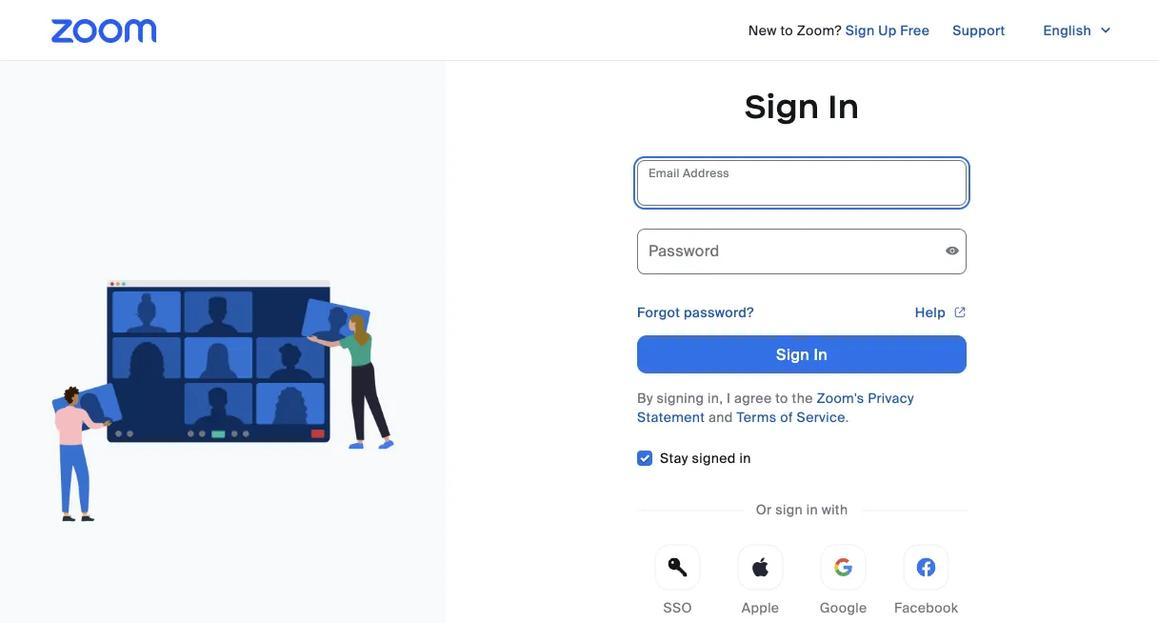 Task type: locate. For each thing, give the bounding box(es) containing it.
or sign in with
[[756, 501, 849, 519]]

or
[[756, 501, 772, 519]]

window new image
[[954, 303, 967, 322]]

and terms of service .
[[705, 408, 850, 426]]

in down new to zoom? sign up free
[[828, 86, 860, 127]]

in up "zoom's"
[[814, 344, 828, 365]]

to up of on the bottom of page
[[776, 389, 789, 407]]

in
[[740, 450, 752, 467], [807, 501, 818, 519]]

1 vertical spatial in
[[814, 344, 828, 365]]

sign left up at the top
[[846, 21, 875, 39]]

password?
[[684, 304, 754, 321]]

in for sign
[[807, 501, 818, 519]]

with
[[822, 501, 849, 519]]

sign
[[776, 501, 803, 519]]

sign up "the" on the bottom right
[[777, 344, 810, 365]]

sign in inside button
[[777, 344, 828, 365]]

1 horizontal spatial in
[[807, 501, 818, 519]]

signed
[[692, 450, 736, 467]]

email
[[649, 165, 680, 180]]

0 vertical spatial sign
[[846, 21, 875, 39]]

0 vertical spatial to
[[781, 21, 794, 39]]

google
[[820, 599, 868, 617]]

2 vertical spatial sign
[[777, 344, 810, 365]]

zoom's privacy statement
[[638, 389, 915, 426]]

facebook
[[895, 599, 959, 617]]

apple image
[[751, 558, 771, 577]]

sso button
[[638, 545, 719, 623]]

email address
[[649, 165, 730, 180]]

statement
[[638, 408, 705, 426]]

service
[[797, 408, 846, 426]]

in left 'with'
[[807, 501, 818, 519]]

stay
[[660, 450, 689, 467]]

Password password field
[[638, 229, 967, 274]]

english
[[1044, 21, 1092, 39]]

by signing in, i agree to the
[[638, 389, 817, 407]]

i
[[727, 389, 731, 407]]

0 horizontal spatial in
[[740, 450, 752, 467]]

sign down the new
[[745, 86, 820, 127]]

google button
[[803, 545, 884, 623]]

sign up free button
[[846, 15, 930, 46]]

apple button
[[721, 545, 802, 623]]

the
[[792, 389, 814, 407]]

sign in
[[745, 86, 860, 127], [777, 344, 828, 365]]

sign in up email address 'email field'
[[745, 86, 860, 127]]

0 vertical spatial in
[[740, 450, 752, 467]]

apple
[[742, 599, 780, 617]]

zoom logo image
[[51, 19, 156, 43]]

.
[[846, 408, 850, 426]]

sign in up "the" on the bottom right
[[777, 344, 828, 365]]

in right signed
[[740, 450, 752, 467]]

facebook button
[[886, 545, 967, 623]]

to
[[781, 21, 794, 39], [776, 389, 789, 407]]

0 vertical spatial sign in
[[745, 86, 860, 127]]

up
[[879, 21, 897, 39]]

1 vertical spatial in
[[807, 501, 818, 519]]

help button
[[916, 297, 967, 328]]

to right the new
[[781, 21, 794, 39]]

zoom's privacy statement link
[[638, 389, 915, 426]]

sign
[[846, 21, 875, 39], [745, 86, 820, 127], [777, 344, 810, 365]]

0 vertical spatial in
[[828, 86, 860, 127]]

privacy
[[868, 389, 915, 407]]

in
[[828, 86, 860, 127], [814, 344, 828, 365]]

1 vertical spatial sign in
[[777, 344, 828, 365]]



Task type: vqa. For each thing, say whether or not it's contained in the screenshot.
1.888.799.9666 corresponding to 1.888.799.9666 Contact Sales Plans & Pricing Request a Demo Webinars and Events
no



Task type: describe. For each thing, give the bounding box(es) containing it.
free
[[901, 21, 930, 39]]

address
[[683, 165, 730, 180]]

in inside button
[[814, 344, 828, 365]]

sso
[[664, 599, 693, 617]]

by
[[638, 389, 654, 407]]

forgot password? button
[[638, 303, 754, 322]]

stay signed in
[[660, 450, 752, 467]]

of
[[781, 408, 794, 426]]

zoom?
[[797, 21, 842, 39]]

agree
[[735, 389, 772, 407]]

zoom sign in page image image
[[52, 280, 395, 522]]

and
[[709, 408, 733, 426]]

sign in button
[[638, 335, 967, 374]]

support
[[953, 21, 1006, 39]]

sign inside sign in button
[[777, 344, 810, 365]]

signing
[[657, 389, 705, 407]]

Email Address email field
[[638, 160, 967, 206]]

password
[[649, 241, 720, 261]]

in for signed
[[740, 450, 752, 467]]

new
[[749, 21, 777, 39]]

zoom's
[[817, 389, 865, 407]]

support link
[[953, 15, 1006, 46]]

terms of service link
[[737, 408, 846, 426]]

down image
[[1100, 21, 1113, 40]]

terms
[[737, 408, 777, 426]]

1 vertical spatial sign
[[745, 86, 820, 127]]

help
[[916, 304, 946, 321]]

1 vertical spatial to
[[776, 389, 789, 407]]

new to zoom? sign up free
[[749, 21, 930, 39]]

english button
[[1029, 15, 1128, 46]]

forgot password?
[[638, 304, 754, 321]]

forgot
[[638, 304, 681, 321]]

in,
[[708, 389, 724, 407]]



